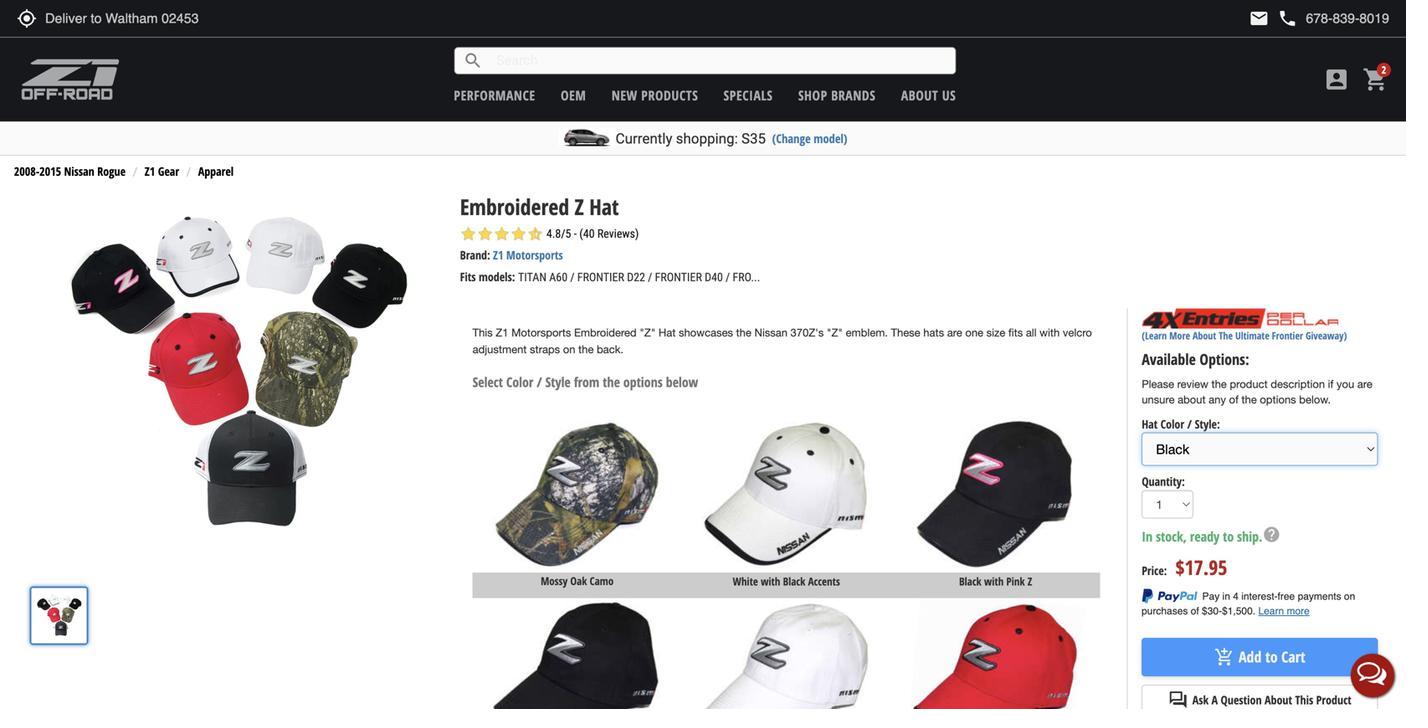 Task type: locate. For each thing, give the bounding box(es) containing it.
price: $17.95
[[1142, 554, 1228, 581]]

1 vertical spatial hat
[[659, 326, 676, 339]]

1 vertical spatial motorsports
[[512, 326, 571, 339]]

2 vertical spatial z1
[[496, 326, 509, 339]]

2 "z" from the left
[[827, 326, 843, 339]]

with right all
[[1040, 326, 1060, 339]]

all
[[1027, 326, 1037, 339]]

you
[[1337, 378, 1355, 391]]

1 vertical spatial this
[[1296, 692, 1314, 708]]

fits
[[460, 269, 476, 285]]

with left pink
[[985, 574, 1004, 589]]

color right the select
[[507, 373, 534, 391]]

0 vertical spatial embroidered
[[460, 192, 570, 221]]

options down description
[[1261, 393, 1297, 406]]

"z" right 370z's
[[827, 326, 843, 339]]

if
[[1329, 378, 1334, 391]]

2 horizontal spatial about
[[1265, 692, 1293, 708]]

fro...
[[733, 270, 761, 284]]

adjustment
[[473, 343, 527, 356]]

add
[[1239, 647, 1262, 668]]

0 horizontal spatial about
[[902, 86, 939, 104]]

brands
[[832, 86, 876, 104]]

1 horizontal spatial hat
[[659, 326, 676, 339]]

are left one
[[948, 326, 963, 339]]

please
[[1142, 378, 1175, 391]]

0 vertical spatial hat
[[590, 192, 619, 221]]

1 vertical spatial z1
[[493, 247, 504, 263]]

oem
[[561, 86, 587, 104]]

0 vertical spatial motorsports
[[507, 247, 563, 263]]

embroidered up star_half
[[460, 192, 570, 221]]

are
[[948, 326, 963, 339], [1358, 378, 1373, 391]]

1 vertical spatial embroidered
[[574, 326, 637, 339]]

mossy
[[541, 574, 568, 589]]

shop brands
[[799, 86, 876, 104]]

0 vertical spatial about
[[902, 86, 939, 104]]

shop brands link
[[799, 86, 876, 104]]

the right from
[[603, 373, 620, 391]]

fits
[[1009, 326, 1024, 339]]

z1 up models:
[[493, 247, 504, 263]]

2 black from the left
[[960, 574, 982, 589]]

motorsports down star_half
[[507, 247, 563, 263]]

options
[[624, 373, 663, 391], [1261, 393, 1297, 406]]

options:
[[1200, 349, 1250, 370]]

color for select
[[507, 373, 534, 391]]

1 horizontal spatial are
[[1358, 378, 1373, 391]]

(learn
[[1142, 329, 1168, 343]]

2 horizontal spatial with
[[1040, 326, 1060, 339]]

0 horizontal spatial color
[[507, 373, 534, 391]]

more
[[1170, 329, 1191, 343]]

star
[[460, 226, 477, 242], [477, 226, 494, 242], [494, 226, 511, 242], [511, 226, 527, 242]]

1 horizontal spatial nissan
[[755, 326, 788, 339]]

size
[[987, 326, 1006, 339]]

this inside "this z1 motorsports embroidered "z" hat showcases the nissan 370z's "z" emblem. these hats are one size fits all with velcro adjustment straps on the back."
[[473, 326, 493, 339]]

the right showcases
[[737, 326, 752, 339]]

giveaway)
[[1306, 329, 1348, 343]]

0 horizontal spatial options
[[624, 373, 663, 391]]

0 horizontal spatial this
[[473, 326, 493, 339]]

0 horizontal spatial "z"
[[640, 326, 656, 339]]

are right you
[[1358, 378, 1373, 391]]

motorsports
[[507, 247, 563, 263], [512, 326, 571, 339]]

oak
[[571, 574, 587, 589]]

with for white with black accents
[[761, 574, 781, 589]]

of
[[1230, 393, 1239, 406]]

0 horizontal spatial are
[[948, 326, 963, 339]]

1 horizontal spatial about
[[1193, 329, 1217, 343]]

1 vertical spatial to
[[1266, 647, 1278, 668]]

d40
[[705, 270, 723, 284]]

options inside (learn more about the ultimate frontier giveaway) available options: please review the product description if you are unsure about any of the options below.
[[1261, 393, 1297, 406]]

z1
[[145, 163, 155, 179], [493, 247, 504, 263], [496, 326, 509, 339]]

1 vertical spatial are
[[1358, 378, 1373, 391]]

nissan
[[64, 163, 94, 179], [755, 326, 788, 339]]

embroidered
[[460, 192, 570, 221], [574, 326, 637, 339]]

1 horizontal spatial color
[[1161, 416, 1185, 432]]

1 horizontal spatial frontier
[[655, 270, 702, 284]]

mossy oak camo
[[541, 574, 614, 589]]

in
[[1142, 528, 1153, 546]]

z inside embroidered z hat star star star star star_half 4.8/5 - (40 reviews) brand: z1 motorsports fits models: titan a60 / frontier d22 / frontier d40 / fro...
[[575, 192, 584, 221]]

hat inside embroidered z hat star star star star star_half 4.8/5 - (40 reviews) brand: z1 motorsports fits models: titan a60 / frontier d22 / frontier d40 / fro...
[[590, 192, 619, 221]]

1 vertical spatial color
[[1161, 416, 1185, 432]]

1 horizontal spatial to
[[1266, 647, 1278, 668]]

the
[[737, 326, 752, 339], [579, 343, 594, 356], [603, 373, 620, 391], [1212, 378, 1228, 391], [1242, 393, 1258, 406]]

product
[[1231, 378, 1269, 391]]

this left product
[[1296, 692, 1314, 708]]

2008-2015 nissan rogue
[[14, 163, 126, 179]]

2 horizontal spatial hat
[[1142, 416, 1158, 432]]

about left the on the top right of the page
[[1193, 329, 1217, 343]]

the right of
[[1242, 393, 1258, 406]]

straps
[[530, 343, 560, 356]]

motorsports up straps
[[512, 326, 571, 339]]

to left ship.
[[1224, 528, 1235, 546]]

1 horizontal spatial with
[[985, 574, 1004, 589]]

0 vertical spatial this
[[473, 326, 493, 339]]

color
[[507, 373, 534, 391], [1161, 416, 1185, 432]]

nissan inside "this z1 motorsports embroidered "z" hat showcases the nissan 370z's "z" emblem. these hats are one size fits all with velcro adjustment straps on the back."
[[755, 326, 788, 339]]

0 horizontal spatial z
[[575, 192, 584, 221]]

0 horizontal spatial nissan
[[64, 163, 94, 179]]

0 horizontal spatial frontier
[[578, 270, 625, 284]]

on
[[563, 343, 576, 356]]

hat left showcases
[[659, 326, 676, 339]]

below
[[666, 373, 699, 391]]

to right the add
[[1266, 647, 1278, 668]]

hat down "unsure" at the bottom right of the page
[[1142, 416, 1158, 432]]

frontier left the d22 in the top of the page
[[578, 270, 625, 284]]

(learn more about the ultimate frontier giveaway) link
[[1142, 329, 1348, 343]]

embroidered up back.
[[574, 326, 637, 339]]

camo
[[590, 574, 614, 589]]

about
[[902, 86, 939, 104], [1193, 329, 1217, 343], [1265, 692, 1293, 708]]

0 horizontal spatial with
[[761, 574, 781, 589]]

z right pink
[[1028, 574, 1033, 589]]

ship.
[[1238, 528, 1263, 546]]

this
[[473, 326, 493, 339], [1296, 692, 1314, 708]]

frontier
[[578, 270, 625, 284], [655, 270, 702, 284]]

options left below
[[624, 373, 663, 391]]

a
[[1212, 692, 1219, 708]]

model)
[[814, 130, 848, 147]]

1 vertical spatial z
[[1028, 574, 1033, 589]]

0 horizontal spatial embroidered
[[460, 192, 570, 221]]

0 vertical spatial z
[[575, 192, 584, 221]]

hat down currently
[[590, 192, 619, 221]]

color for hat
[[1161, 416, 1185, 432]]

this up adjustment
[[473, 326, 493, 339]]

performance
[[454, 86, 536, 104]]

1 horizontal spatial embroidered
[[574, 326, 637, 339]]

shop
[[799, 86, 828, 104]]

0 horizontal spatial hat
[[590, 192, 619, 221]]

showcases
[[679, 326, 734, 339]]

1 horizontal spatial black
[[960, 574, 982, 589]]

with
[[1040, 326, 1060, 339], [761, 574, 781, 589], [985, 574, 1004, 589]]

(change
[[773, 130, 811, 147]]

370z's
[[791, 326, 824, 339]]

black left pink
[[960, 574, 982, 589]]

to
[[1224, 528, 1235, 546], [1266, 647, 1278, 668]]

z1 motorsports link
[[493, 247, 563, 263]]

apparel link
[[198, 163, 234, 179]]

0 vertical spatial color
[[507, 373, 534, 391]]

the
[[1220, 329, 1234, 343]]

d22
[[627, 270, 646, 284]]

"z" down the d22 in the top of the page
[[640, 326, 656, 339]]

with right white
[[761, 574, 781, 589]]

product
[[1317, 692, 1352, 708]]

z1 left gear
[[145, 163, 155, 179]]

z1 up adjustment
[[496, 326, 509, 339]]

1 "z" from the left
[[640, 326, 656, 339]]

2 vertical spatial hat
[[1142, 416, 1158, 432]]

hat
[[590, 192, 619, 221], [659, 326, 676, 339], [1142, 416, 1158, 432]]

color down "unsure" at the bottom right of the page
[[1161, 416, 1185, 432]]

0 horizontal spatial black
[[783, 574, 806, 589]]

1 horizontal spatial options
[[1261, 393, 1297, 406]]

0 vertical spatial are
[[948, 326, 963, 339]]

performance link
[[454, 86, 536, 104]]

1 horizontal spatial this
[[1296, 692, 1314, 708]]

1 vertical spatial options
[[1261, 393, 1297, 406]]

nissan left 370z's
[[755, 326, 788, 339]]

1 vertical spatial about
[[1193, 329, 1217, 343]]

black left accents
[[783, 574, 806, 589]]

/ left style
[[537, 373, 542, 391]]

nissan right 2015
[[64, 163, 94, 179]]

about right question
[[1265, 692, 1293, 708]]

are inside "this z1 motorsports embroidered "z" hat showcases the nissan 370z's "z" emblem. these hats are one size fits all with velcro adjustment straps on the back."
[[948, 326, 963, 339]]

ask
[[1193, 692, 1209, 708]]

black
[[783, 574, 806, 589], [960, 574, 982, 589]]

"z"
[[640, 326, 656, 339], [827, 326, 843, 339]]

stock,
[[1157, 528, 1187, 546]]

0 horizontal spatial to
[[1224, 528, 1235, 546]]

1 vertical spatial nissan
[[755, 326, 788, 339]]

2008-
[[14, 163, 39, 179]]

pink
[[1007, 574, 1025, 589]]

z up "4.8/5 -"
[[575, 192, 584, 221]]

one
[[966, 326, 984, 339]]

1 horizontal spatial "z"
[[827, 326, 843, 339]]

0 vertical spatial to
[[1224, 528, 1235, 546]]

2 vertical spatial about
[[1265, 692, 1293, 708]]

1 frontier from the left
[[578, 270, 625, 284]]

with inside "this z1 motorsports embroidered "z" hat showcases the nissan 370z's "z" emblem. these hats are one size fits all with velcro adjustment straps on the back."
[[1040, 326, 1060, 339]]

about left us at the top of the page
[[902, 86, 939, 104]]

currently
[[616, 130, 673, 147]]

frontier left d40
[[655, 270, 702, 284]]

new products link
[[612, 86, 699, 104]]

0 vertical spatial options
[[624, 373, 663, 391]]

ask a question about this product link
[[1142, 685, 1379, 709]]

z
[[575, 192, 584, 221], [1028, 574, 1033, 589]]

Search search field
[[483, 48, 956, 74]]

(learn more about the ultimate frontier giveaway) available options: please review the product description if you are unsure about any of the options below.
[[1142, 329, 1373, 406]]

shopping:
[[676, 130, 738, 147]]



Task type: describe. For each thing, give the bounding box(es) containing it.
shopping_cart
[[1363, 66, 1390, 93]]

/ right a60
[[571, 270, 575, 284]]

embroidered z hat star star star star star_half 4.8/5 - (40 reviews) brand: z1 motorsports fits models: titan a60 / frontier d22 / frontier d40 / fro...
[[460, 192, 761, 285]]

account_box
[[1324, 66, 1351, 93]]

these
[[891, 326, 921, 339]]

available
[[1142, 349, 1197, 370]]

about us link
[[902, 86, 957, 104]]

hat inside "this z1 motorsports embroidered "z" hat showcases the nissan 370z's "z" emblem. these hats are one size fits all with velcro adjustment straps on the back."
[[659, 326, 676, 339]]

z1 inside "this z1 motorsports embroidered "z" hat showcases the nissan 370z's "z" emblem. these hats are one size fits all with velcro adjustment straps on the back."
[[496, 326, 509, 339]]

specials
[[724, 86, 773, 104]]

review
[[1178, 378, 1209, 391]]

1 black from the left
[[783, 574, 806, 589]]

ultimate
[[1236, 329, 1270, 343]]

new products
[[612, 86, 699, 104]]

account_box link
[[1320, 66, 1355, 93]]

black with pink z
[[960, 574, 1033, 589]]

us
[[943, 86, 957, 104]]

the right on
[[579, 343, 594, 356]]

hat color / style:
[[1142, 416, 1221, 432]]

(change model) link
[[773, 130, 848, 147]]

about inside (learn more about the ultimate frontier giveaway) available options: please review the product description if you are unsure about any of the options below.
[[1193, 329, 1217, 343]]

to inside in stock, ready to ship. help
[[1224, 528, 1235, 546]]

my_location
[[17, 8, 37, 28]]

products
[[642, 86, 699, 104]]

accents
[[809, 574, 841, 589]]

frontier
[[1273, 329, 1304, 343]]

about us
[[902, 86, 957, 104]]

embroidered inside embroidered z hat star star star star star_half 4.8/5 - (40 reviews) brand: z1 motorsports fits models: titan a60 / frontier d22 / frontier d40 / fro...
[[460, 192, 570, 221]]

emblem.
[[846, 326, 888, 339]]

z1 gear link
[[145, 163, 179, 179]]

new
[[612, 86, 638, 104]]

ask a question about this product
[[1193, 692, 1352, 708]]

white with black accents
[[733, 574, 841, 589]]

velcro
[[1063, 326, 1093, 339]]

models:
[[479, 269, 515, 285]]

back.
[[597, 343, 624, 356]]

s35
[[742, 130, 766, 147]]

z1 inside embroidered z hat star star star star star_half 4.8/5 - (40 reviews) brand: z1 motorsports fits models: titan a60 / frontier d22 / frontier d40 / fro...
[[493, 247, 504, 263]]

unsure
[[1142, 393, 1175, 406]]

search
[[463, 51, 483, 71]]

4 star from the left
[[511, 226, 527, 242]]

mail phone
[[1250, 8, 1298, 28]]

motorsports inside "this z1 motorsports embroidered "z" hat showcases the nissan 370z's "z" emblem. these hats are one size fits all with velcro adjustment straps on the back."
[[512, 326, 571, 339]]

select color / style from the options below
[[473, 373, 699, 391]]

specials link
[[724, 86, 773, 104]]

star_half
[[527, 226, 544, 242]]

currently shopping: s35 (change model)
[[616, 130, 848, 147]]

/ left style:
[[1188, 416, 1193, 432]]

the up 'any'
[[1212, 378, 1228, 391]]

3 star from the left
[[494, 226, 511, 242]]

cart
[[1282, 647, 1306, 668]]

oem link
[[561, 86, 587, 104]]

add_shopping_cart add to cart
[[1215, 647, 1306, 668]]

phone
[[1278, 8, 1298, 28]]

mail
[[1250, 8, 1270, 28]]

ready
[[1191, 528, 1220, 546]]

below.
[[1300, 393, 1332, 406]]

rogue
[[97, 163, 126, 179]]

apparel
[[198, 163, 234, 179]]

mail link
[[1250, 8, 1270, 28]]

4.8/5 -
[[547, 227, 577, 241]]

are inside (learn more about the ultimate frontier giveaway) available options: please review the product description if you are unsure about any of the options below.
[[1358, 378, 1373, 391]]

1 horizontal spatial z
[[1028, 574, 1033, 589]]

in stock, ready to ship. help
[[1142, 525, 1282, 546]]

shopping_cart link
[[1359, 66, 1390, 93]]

1 star from the left
[[460, 226, 477, 242]]

description
[[1272, 378, 1326, 391]]

z1 gear
[[145, 163, 179, 179]]

motorsports inside embroidered z hat star star star star star_half 4.8/5 - (40 reviews) brand: z1 motorsports fits models: titan a60 / frontier d22 / frontier d40 / fro...
[[507, 247, 563, 263]]

select
[[473, 373, 503, 391]]

hats
[[924, 326, 945, 339]]

help
[[1263, 525, 1282, 544]]

z1 motorsports logo image
[[21, 59, 120, 100]]

2 frontier from the left
[[655, 270, 702, 284]]

about
[[1178, 393, 1206, 406]]

phone link
[[1278, 8, 1390, 28]]

a60
[[550, 270, 568, 284]]

/ right the d22 in the top of the page
[[648, 270, 653, 284]]

2015
[[39, 163, 61, 179]]

brand:
[[460, 247, 491, 263]]

/ right d40
[[726, 270, 730, 284]]

$17.95
[[1176, 554, 1228, 581]]

add_shopping_cart
[[1215, 647, 1235, 667]]

any
[[1209, 393, 1227, 406]]

0 vertical spatial z1
[[145, 163, 155, 179]]

with for black with pink z
[[985, 574, 1004, 589]]

2 star from the left
[[477, 226, 494, 242]]

embroidered inside "this z1 motorsports embroidered "z" hat showcases the nissan 370z's "z" emblem. these hats are one size fits all with velcro adjustment straps on the back."
[[574, 326, 637, 339]]

style:
[[1196, 416, 1221, 432]]

0 vertical spatial nissan
[[64, 163, 94, 179]]

titan
[[518, 270, 547, 284]]

style
[[546, 373, 571, 391]]



Task type: vqa. For each thing, say whether or not it's contained in the screenshot.
'2.5''' in the "2.75'' to 2.5'' Silicone Transition Hose star star star star star (1) $12"
no



